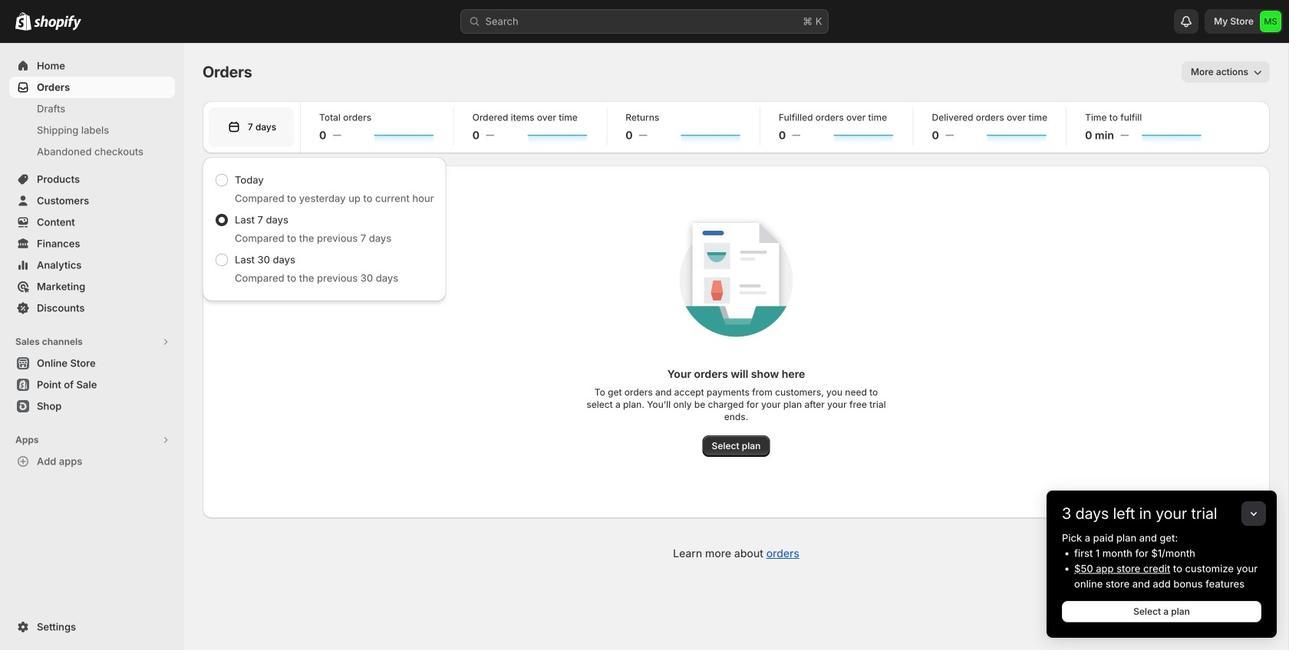 Task type: vqa. For each thing, say whether or not it's contained in the screenshot.
Shopify image
yes



Task type: describe. For each thing, give the bounding box(es) containing it.
shopify image
[[34, 15, 81, 31]]

shopify image
[[15, 12, 31, 31]]



Task type: locate. For each thing, give the bounding box(es) containing it.
my store image
[[1260, 11, 1281, 32]]



